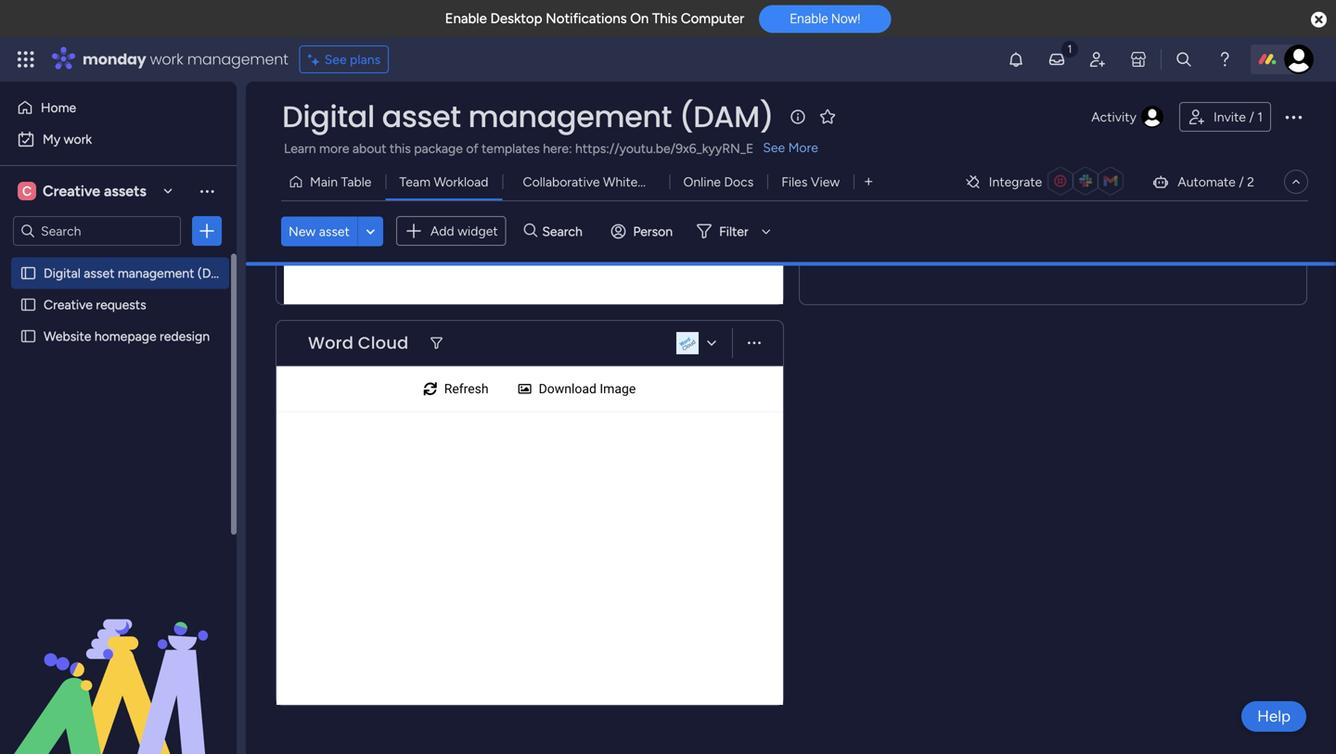 Task type: locate. For each thing, give the bounding box(es) containing it.
filter button
[[690, 216, 778, 246]]

see left plans in the left top of the page
[[325, 52, 347, 67]]

digital up more
[[282, 96, 375, 137]]

1 horizontal spatial options image
[[1283, 106, 1305, 128]]

1 horizontal spatial see
[[763, 140, 785, 155]]

filter
[[719, 223, 749, 239]]

table
[[341, 174, 372, 190]]

1 vertical spatial work
[[64, 131, 92, 147]]

0 horizontal spatial asset
[[84, 265, 115, 281]]

0 horizontal spatial see
[[325, 52, 347, 67]]

1 horizontal spatial enable
[[790, 11, 828, 26]]

0 horizontal spatial (dam)
[[198, 265, 235, 281]]

integrate button
[[958, 162, 1137, 201]]

workspace image
[[18, 181, 36, 201]]

see plans button
[[300, 45, 389, 73]]

work right my
[[64, 131, 92, 147]]

learn
[[284, 141, 316, 156]]

creative assets
[[43, 182, 146, 200]]

this
[[390, 141, 411, 156]]

asset right 'new'
[[319, 223, 350, 239]]

my work option
[[11, 124, 226, 154]]

1 image
[[1062, 38, 1079, 59]]

https://youtu.be/9x6_kyyrn_e
[[576, 141, 754, 156]]

collaborative
[[523, 174, 600, 190]]

0 vertical spatial public board image
[[19, 265, 37, 282]]

0 vertical spatial options image
[[1283, 106, 1305, 128]]

see inside see plans button
[[325, 52, 347, 67]]

/ inside button
[[1250, 109, 1255, 125]]

work inside my work 'option'
[[64, 131, 92, 147]]

widget
[[458, 223, 498, 239]]

asset inside button
[[319, 223, 350, 239]]

see left more
[[763, 140, 785, 155]]

1 vertical spatial asset
[[319, 223, 350, 239]]

1 vertical spatial /
[[1239, 174, 1244, 190]]

1 vertical spatial options image
[[198, 222, 216, 240]]

1 vertical spatial digital
[[44, 265, 81, 281]]

0 vertical spatial (dam)
[[679, 96, 774, 137]]

1 horizontal spatial work
[[150, 49, 183, 70]]

search everything image
[[1175, 50, 1194, 69]]

see plans
[[325, 52, 381, 67]]

enable desktop notifications on this computer
[[445, 10, 745, 27]]

0 vertical spatial asset
[[382, 96, 461, 137]]

0 vertical spatial creative
[[43, 182, 100, 200]]

enable
[[445, 10, 487, 27], [790, 11, 828, 26]]

integrate
[[989, 174, 1043, 190]]

creative inside list box
[[44, 297, 93, 313]]

automate
[[1178, 174, 1236, 190]]

my
[[43, 131, 61, 147]]

0 horizontal spatial work
[[64, 131, 92, 147]]

digital
[[282, 96, 375, 137], [44, 265, 81, 281]]

(dam) up "redesign"
[[198, 265, 235, 281]]

notifications image
[[1007, 50, 1026, 69]]

0 vertical spatial work
[[150, 49, 183, 70]]

list box
[[0, 254, 237, 603]]

digital asset management (dam) up templates
[[282, 96, 774, 137]]

monday
[[83, 49, 146, 70]]

0 vertical spatial digital
[[282, 96, 375, 137]]

assets
[[104, 182, 146, 200]]

monday marketplace image
[[1130, 50, 1148, 69]]

options image right 1
[[1283, 106, 1305, 128]]

creative inside 'workspace selection' 'element'
[[43, 182, 100, 200]]

1 vertical spatial creative
[[44, 297, 93, 313]]

angle down image
[[366, 224, 375, 238]]

select product image
[[17, 50, 35, 69]]

/ left 2
[[1239, 174, 1244, 190]]

0 horizontal spatial /
[[1239, 174, 1244, 190]]

learn more about this package of templates here: https://youtu.be/9x6_kyyrn_e see more
[[284, 140, 819, 156]]

(dam) up online docs button
[[679, 96, 774, 137]]

0 horizontal spatial enable
[[445, 10, 487, 27]]

1 vertical spatial see
[[763, 140, 785, 155]]

creative for creative requests
[[44, 297, 93, 313]]

online docs button
[[670, 167, 768, 197]]

Digital asset management (DAM) field
[[278, 96, 779, 137]]

enable now! button
[[759, 5, 891, 33]]

options image
[[1283, 106, 1305, 128], [198, 222, 216, 240]]

homepage
[[95, 329, 156, 344]]

2 horizontal spatial asset
[[382, 96, 461, 137]]

add
[[431, 223, 454, 239]]

work
[[150, 49, 183, 70], [64, 131, 92, 147]]

1 public board image from the top
[[19, 265, 37, 282]]

asset up "creative requests" at the top of the page
[[84, 265, 115, 281]]

1 vertical spatial public board image
[[19, 296, 37, 314]]

desktop
[[491, 10, 542, 27]]

john smith image
[[1285, 45, 1314, 74]]

(dam)
[[679, 96, 774, 137], [198, 265, 235, 281]]

1 vertical spatial management
[[468, 96, 672, 137]]

activity button
[[1084, 102, 1172, 132]]

invite / 1
[[1214, 109, 1263, 125]]

2 enable from the left
[[790, 11, 828, 26]]

public board image for digital asset management (dam)
[[19, 265, 37, 282]]

management
[[187, 49, 288, 70], [468, 96, 672, 137], [118, 265, 194, 281]]

asset up package
[[382, 96, 461, 137]]

0 vertical spatial /
[[1250, 109, 1255, 125]]

see inside learn more about this package of templates here: https://youtu.be/9x6_kyyrn_e see more
[[763, 140, 785, 155]]

/ left 1
[[1250, 109, 1255, 125]]

digital up "creative requests" at the top of the page
[[44, 265, 81, 281]]

lottie animation element
[[0, 567, 237, 755]]

/
[[1250, 109, 1255, 125], [1239, 174, 1244, 190]]

creative
[[43, 182, 100, 200], [44, 297, 93, 313]]

1 enable from the left
[[445, 10, 487, 27]]

enable left desktop
[[445, 10, 487, 27]]

digital asset management (dam) up the 'requests'
[[44, 265, 235, 281]]

my work
[[43, 131, 92, 147]]

monday work management
[[83, 49, 288, 70]]

asset
[[382, 96, 461, 137], [319, 223, 350, 239], [84, 265, 115, 281]]

creative up website
[[44, 297, 93, 313]]

collaborative whiteboard button
[[503, 167, 672, 197]]

0 vertical spatial digital asset management (dam)
[[282, 96, 774, 137]]

digital asset management (dam)
[[282, 96, 774, 137], [44, 265, 235, 281]]

work right monday
[[150, 49, 183, 70]]

1 horizontal spatial (dam)
[[679, 96, 774, 137]]

new asset
[[289, 223, 350, 239]]

see
[[325, 52, 347, 67], [763, 140, 785, 155]]

online docs
[[684, 174, 754, 190]]

team workload button
[[386, 167, 503, 197]]

options image down workspace options image
[[198, 222, 216, 240]]

help image
[[1216, 50, 1234, 69]]

1 horizontal spatial asset
[[319, 223, 350, 239]]

help
[[1258, 707, 1291, 726]]

public board image
[[19, 265, 37, 282], [19, 296, 37, 314]]

1
[[1258, 109, 1263, 125]]

1 vertical spatial (dam)
[[198, 265, 235, 281]]

v2 search image
[[524, 221, 538, 242]]

enable inside enable now! button
[[790, 11, 828, 26]]

creative right workspace icon
[[43, 182, 100, 200]]

online
[[684, 174, 721, 190]]

cloud
[[358, 331, 409, 355]]

main table
[[310, 174, 372, 190]]

show board description image
[[787, 108, 809, 126]]

work for monday
[[150, 49, 183, 70]]

digital asset management (dam) inside list box
[[44, 265, 235, 281]]

person
[[633, 223, 673, 239]]

enable for enable desktop notifications on this computer
[[445, 10, 487, 27]]

computer
[[681, 10, 745, 27]]

1 vertical spatial digital asset management (dam)
[[44, 265, 235, 281]]

0 vertical spatial see
[[325, 52, 347, 67]]

1 horizontal spatial digital asset management (dam)
[[282, 96, 774, 137]]

0 horizontal spatial digital asset management (dam)
[[44, 265, 235, 281]]

option
[[0, 257, 237, 260]]

now!
[[832, 11, 861, 26]]

1 horizontal spatial /
[[1250, 109, 1255, 125]]

docs
[[724, 174, 754, 190]]

enable left now!
[[790, 11, 828, 26]]

new asset button
[[281, 216, 357, 246]]

2 public board image from the top
[[19, 296, 37, 314]]



Task type: describe. For each thing, give the bounding box(es) containing it.
files view button
[[768, 167, 854, 197]]

view
[[811, 174, 840, 190]]

add widget
[[431, 223, 498, 239]]

new
[[289, 223, 316, 239]]

see more link
[[761, 138, 820, 157]]

collaborative whiteboard
[[523, 174, 672, 190]]

dapulse close image
[[1312, 11, 1327, 30]]

/ for 2
[[1239, 174, 1244, 190]]

more
[[319, 141, 349, 156]]

home
[[41, 100, 76, 116]]

Word Cloud field
[[304, 331, 413, 355]]

main table button
[[281, 167, 386, 197]]

workspace selection element
[[18, 180, 149, 202]]

website homepage redesign
[[44, 329, 210, 344]]

about
[[353, 141, 387, 156]]

person button
[[604, 216, 684, 246]]

workspace options image
[[198, 182, 216, 200]]

public board image for creative requests
[[19, 296, 37, 314]]

word
[[308, 331, 354, 355]]

Search field
[[538, 218, 593, 244]]

help button
[[1242, 702, 1307, 732]]

of
[[466, 141, 479, 156]]

home option
[[11, 93, 226, 123]]

invite / 1 button
[[1180, 102, 1272, 132]]

team
[[400, 174, 431, 190]]

here:
[[543, 141, 572, 156]]

c
[[22, 183, 32, 199]]

main
[[310, 174, 338, 190]]

invite
[[1214, 109, 1246, 125]]

work for my
[[64, 131, 92, 147]]

collapse board header image
[[1289, 174, 1304, 189]]

2 vertical spatial asset
[[84, 265, 115, 281]]

Search in workspace field
[[39, 220, 155, 242]]

package
[[414, 141, 463, 156]]

more
[[789, 140, 819, 155]]

templates
[[482, 141, 540, 156]]

my work link
[[11, 124, 226, 154]]

add to favorites image
[[819, 107, 837, 126]]

0 vertical spatial management
[[187, 49, 288, 70]]

lottie animation image
[[0, 567, 237, 755]]

add widget button
[[396, 216, 506, 246]]

word cloud
[[308, 331, 409, 355]]

more dots image
[[748, 337, 761, 350]]

whiteboard
[[603, 174, 672, 190]]

invite members image
[[1089, 50, 1107, 69]]

files
[[782, 174, 808, 190]]

1 horizontal spatial digital
[[282, 96, 375, 137]]

update feed image
[[1048, 50, 1066, 69]]

0 horizontal spatial digital
[[44, 265, 81, 281]]

public board image
[[19, 328, 37, 345]]

team workload
[[400, 174, 489, 190]]

add view image
[[865, 175, 873, 189]]

automate / 2
[[1178, 174, 1255, 190]]

redesign
[[160, 329, 210, 344]]

home link
[[11, 93, 226, 123]]

requests
[[96, 297, 146, 313]]

notifications
[[546, 10, 627, 27]]

this
[[652, 10, 678, 27]]

on
[[630, 10, 649, 27]]

activity
[[1092, 109, 1137, 125]]

enable for enable now!
[[790, 11, 828, 26]]

workload
[[434, 174, 489, 190]]

enable now!
[[790, 11, 861, 26]]

creative requests
[[44, 297, 146, 313]]

website
[[44, 329, 91, 344]]

files view
[[782, 174, 840, 190]]

/ for 1
[[1250, 109, 1255, 125]]

2
[[1248, 174, 1255, 190]]

plans
[[350, 52, 381, 67]]

creative for creative assets
[[43, 182, 100, 200]]

arrow down image
[[755, 220, 778, 242]]

0 horizontal spatial options image
[[198, 222, 216, 240]]

2 vertical spatial management
[[118, 265, 194, 281]]

list box containing digital asset management (dam)
[[0, 254, 237, 603]]



Task type: vqa. For each thing, say whether or not it's contained in the screenshot.
begin
no



